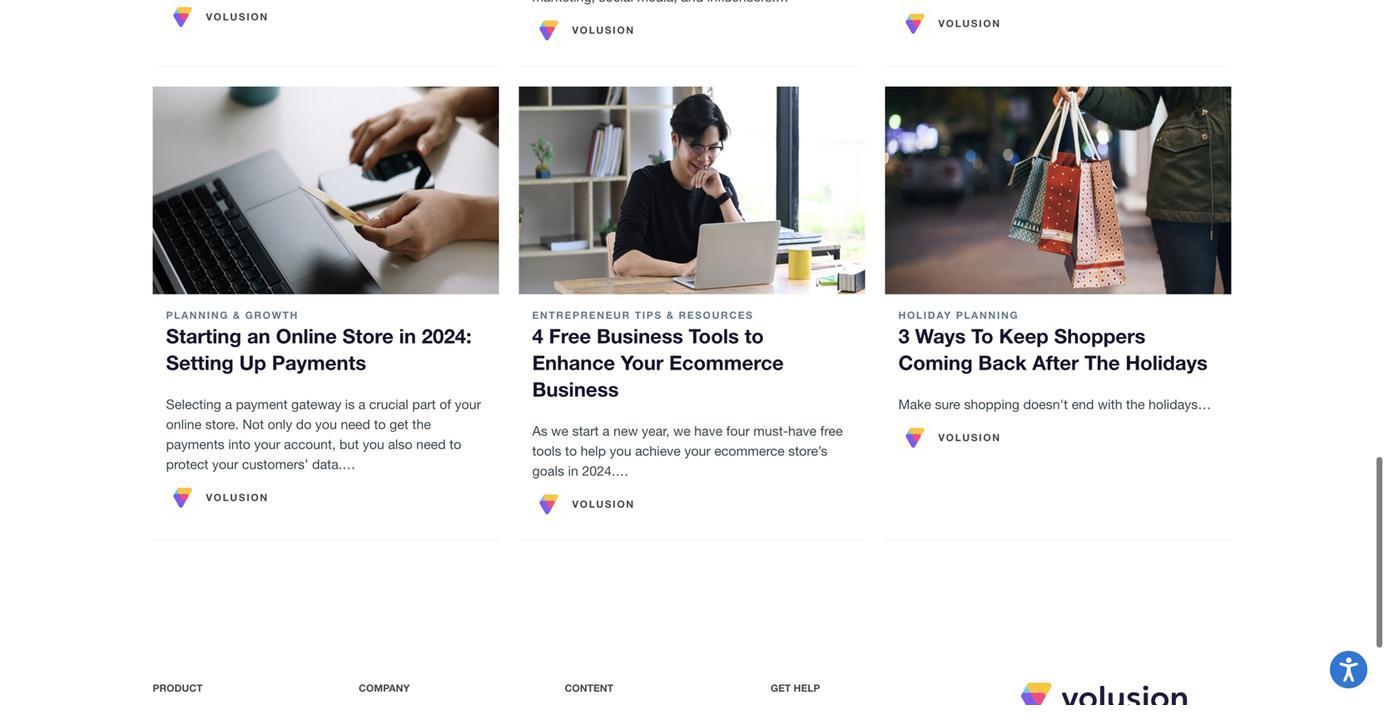 Task type: locate. For each thing, give the bounding box(es) containing it.
online
[[166, 417, 202, 432]]

selecting a payment gateway is a crucial part of your online store. not only do you need to get the payments into your account, but you also need to protect your customers' data.…
[[166, 397, 481, 472]]

the down part
[[412, 417, 431, 432]]

3
[[899, 324, 910, 348]]

to left "help"
[[565, 443, 577, 459]]

planning up to
[[956, 309, 1019, 321]]

we right year,
[[674, 423, 691, 439]]

0 vertical spatial need
[[341, 417, 370, 432]]

gateway
[[291, 397, 342, 412]]

1 horizontal spatial have
[[789, 423, 817, 439]]

in
[[399, 324, 416, 348], [568, 463, 579, 479]]

a
[[225, 397, 232, 412], [359, 397, 366, 412], [603, 423, 610, 439]]

but
[[340, 437, 359, 452]]

start
[[572, 423, 599, 439]]

have left four
[[695, 423, 723, 439]]

the
[[1085, 351, 1120, 374]]

your down "into"
[[212, 457, 238, 472]]

you
[[315, 417, 337, 432], [363, 437, 385, 452], [610, 443, 632, 459]]

1 horizontal spatial need
[[416, 437, 446, 452]]

volusion
[[206, 11, 269, 22], [939, 17, 1001, 29], [572, 24, 635, 36], [939, 432, 1001, 443], [206, 492, 269, 503], [572, 498, 635, 510]]

four
[[727, 423, 750, 439]]

0 horizontal spatial in
[[399, 324, 416, 348]]

need down the is
[[341, 417, 370, 432]]

enhance
[[532, 351, 615, 374]]

2 & from the left
[[667, 309, 675, 321]]

you inside as we start a new year, we have four must-have free tools to help you achieve your ecommerce store's goals in 2024.…
[[610, 443, 632, 459]]

your
[[455, 397, 481, 412], [254, 437, 280, 452], [685, 443, 711, 459], [212, 457, 238, 472]]

year,
[[642, 423, 670, 439]]

with
[[1098, 397, 1123, 412]]

1 planning from the left
[[166, 309, 229, 321]]

payments
[[166, 437, 225, 452]]

& left growth
[[233, 309, 241, 321]]

also
[[388, 437, 413, 452]]

shopping
[[964, 397, 1020, 412]]

1 horizontal spatial in
[[568, 463, 579, 479]]

you right but
[[363, 437, 385, 452]]

account,
[[284, 437, 336, 452]]

must-
[[754, 423, 789, 439]]

& inside planning & growth starting an online store in 2024: setting up payments
[[233, 309, 241, 321]]

tips
[[635, 309, 663, 321]]

0 vertical spatial the
[[1127, 397, 1145, 412]]

planning
[[166, 309, 229, 321], [956, 309, 1019, 321]]

store.
[[205, 417, 239, 432]]

you for setting
[[315, 417, 337, 432]]

starting
[[166, 324, 242, 348]]

business
[[597, 324, 683, 348], [532, 377, 619, 401]]

0 vertical spatial in
[[399, 324, 416, 348]]

0 horizontal spatial the
[[412, 417, 431, 432]]

1 vertical spatial business
[[532, 377, 619, 401]]

1 horizontal spatial we
[[674, 423, 691, 439]]

2 planning from the left
[[956, 309, 1019, 321]]

2 horizontal spatial a
[[603, 423, 610, 439]]

1 horizontal spatial planning
[[956, 309, 1019, 321]]

get
[[390, 417, 409, 432]]

need right also
[[416, 437, 446, 452]]

1 vertical spatial need
[[416, 437, 446, 452]]

make
[[899, 397, 932, 412]]

help
[[794, 682, 820, 694]]

goals
[[532, 463, 565, 479]]

we
[[551, 423, 569, 439], [674, 423, 691, 439]]

in right goals
[[568, 463, 579, 479]]

you down new
[[610, 443, 632, 459]]

make sure shopping doesn't end with the holidays…
[[899, 397, 1212, 412]]

the
[[1127, 397, 1145, 412], [412, 417, 431, 432]]

entrepreneur
[[532, 309, 631, 321]]

a inside as we start a new year, we have four must-have free tools to help you achieve your ecommerce store's goals in 2024.…
[[603, 423, 610, 439]]

a up store.
[[225, 397, 232, 412]]

2 horizontal spatial you
[[610, 443, 632, 459]]

a right the is
[[359, 397, 366, 412]]

& right tips
[[667, 309, 675, 321]]

have up store's
[[789, 423, 817, 439]]

0 horizontal spatial you
[[315, 417, 337, 432]]

part
[[412, 397, 436, 412]]

of
[[440, 397, 451, 412]]

0 horizontal spatial need
[[341, 417, 370, 432]]

1 horizontal spatial &
[[667, 309, 675, 321]]

planning up starting at left
[[166, 309, 229, 321]]

you down gateway
[[315, 417, 337, 432]]

you for enhance
[[610, 443, 632, 459]]

your inside as we start a new year, we have four must-have free tools to help you achieve your ecommerce store's goals in 2024.…
[[685, 443, 711, 459]]

2 have from the left
[[789, 423, 817, 439]]

the right with
[[1127, 397, 1145, 412]]

help
[[581, 443, 606, 459]]

your right achieve
[[685, 443, 711, 459]]

ecommerce
[[715, 443, 785, 459]]

content
[[565, 682, 614, 694]]

1 & from the left
[[233, 309, 241, 321]]

selecting
[[166, 397, 221, 412]]

a left new
[[603, 423, 610, 439]]

business down enhance
[[532, 377, 619, 401]]

2024.…
[[582, 463, 629, 479]]

holiday
[[899, 309, 952, 321]]

business down tips
[[597, 324, 683, 348]]

ecommerce
[[669, 351, 784, 374]]

in left the 2024:
[[399, 324, 416, 348]]

1 vertical spatial the
[[412, 417, 431, 432]]

doesn't
[[1024, 397, 1068, 412]]

1 horizontal spatial you
[[363, 437, 385, 452]]

to
[[745, 324, 764, 348], [374, 417, 386, 432], [450, 437, 462, 452], [565, 443, 577, 459]]

setting
[[166, 351, 234, 374]]

0 horizontal spatial have
[[695, 423, 723, 439]]

in inside as we start a new year, we have four must-have free tools to help you achieve your ecommerce store's goals in 2024.…
[[568, 463, 579, 479]]

1 vertical spatial in
[[568, 463, 579, 479]]

growth
[[245, 309, 299, 321]]

0 horizontal spatial we
[[551, 423, 569, 439]]

we right as
[[551, 423, 569, 439]]

customers'
[[242, 457, 309, 472]]

need
[[341, 417, 370, 432], [416, 437, 446, 452]]

tools
[[532, 443, 562, 459]]

get
[[771, 682, 791, 694]]

volusion link
[[166, 0, 269, 34], [899, 7, 1001, 40], [532, 14, 635, 47], [899, 421, 1001, 455], [166, 481, 269, 514], [532, 488, 635, 521]]

holiday planning 3 ways to keep shoppers coming back after the holidays
[[899, 309, 1208, 374]]

to up the ecommerce
[[745, 324, 764, 348]]

1 have from the left
[[695, 423, 723, 439]]

holidays…
[[1149, 397, 1212, 412]]

&
[[233, 309, 241, 321], [667, 309, 675, 321]]

as
[[532, 423, 548, 439]]

0 horizontal spatial planning
[[166, 309, 229, 321]]

only
[[268, 417, 292, 432]]

0 horizontal spatial &
[[233, 309, 241, 321]]

to
[[972, 324, 994, 348]]

1 we from the left
[[551, 423, 569, 439]]

have
[[695, 423, 723, 439], [789, 423, 817, 439]]



Task type: describe. For each thing, give the bounding box(es) containing it.
& inside "entrepreneur tips & resources 4 free business tools to enhance your ecommerce business"
[[667, 309, 675, 321]]

to down "of"
[[450, 437, 462, 452]]

planning & growth starting an online store in 2024: setting up payments
[[166, 309, 472, 374]]

online
[[276, 324, 337, 348]]

after
[[1033, 351, 1079, 374]]

free
[[821, 423, 843, 439]]

open accessibe: accessibility options, statement and help image
[[1340, 658, 1359, 682]]

keep
[[999, 324, 1049, 348]]

to left get
[[374, 417, 386, 432]]

is
[[345, 397, 355, 412]]

payments
[[272, 351, 366, 374]]

free
[[549, 324, 591, 348]]

product
[[153, 682, 203, 694]]

3 ways to keep shoppers coming back after the holidays image
[[885, 86, 1232, 294]]

protect
[[166, 457, 209, 472]]

new
[[614, 423, 638, 439]]

payment
[[236, 397, 288, 412]]

2 we from the left
[[674, 423, 691, 439]]

to inside "entrepreneur tips & resources 4 free business tools to enhance your ecommerce business"
[[745, 324, 764, 348]]

starting an online store in 2024: setting up payments image
[[153, 86, 499, 294]]

store's
[[789, 443, 828, 459]]

end
[[1072, 397, 1095, 412]]

your
[[621, 351, 664, 374]]

ecommerce software by volusion image
[[1019, 681, 1190, 705]]

ways
[[915, 324, 966, 348]]

holidays
[[1126, 351, 1208, 374]]

resources
[[679, 309, 754, 321]]

0 vertical spatial business
[[597, 324, 683, 348]]

4
[[532, 324, 544, 348]]

company
[[359, 682, 410, 694]]

2024:
[[422, 324, 472, 348]]

entrepreneur tips & resources 4 free business tools to enhance your ecommerce business
[[532, 309, 784, 401]]

coming
[[899, 351, 973, 374]]

planning inside planning & growth starting an online store in 2024: setting up payments
[[166, 309, 229, 321]]

planning inside the holiday planning 3 ways to keep shoppers coming back after the holidays
[[956, 309, 1019, 321]]

do
[[296, 417, 312, 432]]

the inside selecting a payment gateway is a crucial part of your online store. not only do you need to get the payments into your account, but you also need to protect your customers' data.…
[[412, 417, 431, 432]]

get help
[[771, 682, 820, 694]]

your up customers'
[[254, 437, 280, 452]]

4 free business tools to enhance your ecommerce business image
[[519, 86, 866, 294]]

tools
[[689, 324, 739, 348]]

to inside as we start a new year, we have four must-have free tools to help you achieve your ecommerce store's goals in 2024.…
[[565, 443, 577, 459]]

up
[[239, 351, 266, 374]]

crucial
[[369, 397, 409, 412]]

in inside planning & growth starting an online store in 2024: setting up payments
[[399, 324, 416, 348]]

1 horizontal spatial a
[[359, 397, 366, 412]]

1 horizontal spatial the
[[1127, 397, 1145, 412]]

data.…
[[312, 457, 356, 472]]

into
[[228, 437, 251, 452]]

achieve
[[635, 443, 681, 459]]

as we start a new year, we have four must-have free tools to help you achieve your ecommerce store's goals in 2024.…
[[532, 423, 843, 479]]

back
[[979, 351, 1027, 374]]

sure
[[935, 397, 961, 412]]

your right "of"
[[455, 397, 481, 412]]

store
[[343, 324, 394, 348]]

not
[[243, 417, 264, 432]]

shoppers
[[1055, 324, 1146, 348]]

an
[[247, 324, 270, 348]]

0 horizontal spatial a
[[225, 397, 232, 412]]



Task type: vqa. For each thing, say whether or not it's contained in the screenshot.
the Shoppers
yes



